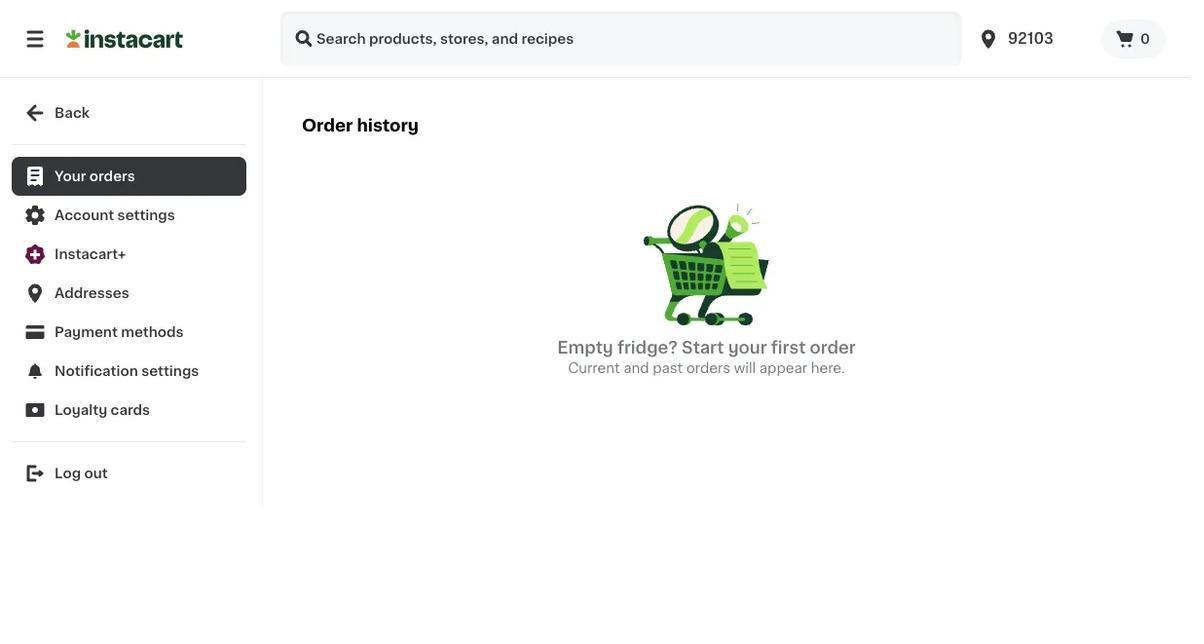 Task type: describe. For each thing, give the bounding box(es) containing it.
instacart+ link
[[12, 235, 247, 274]]

empty fridge? start your first order current and past orders will appear here.
[[558, 340, 856, 375]]

your orders link
[[12, 157, 247, 196]]

notification settings link
[[12, 352, 247, 391]]

notification
[[55, 364, 138, 378]]

loyalty
[[55, 403, 107, 417]]

your orders
[[55, 170, 135, 183]]

history
[[357, 118, 419, 134]]

order
[[302, 118, 353, 134]]

instacart logo image
[[66, 27, 183, 51]]

addresses link
[[12, 274, 247, 313]]

empty
[[558, 340, 614, 356]]

appear
[[760, 362, 808, 375]]

0 button
[[1102, 19, 1166, 58]]

log out
[[55, 467, 108, 480]]

back link
[[12, 94, 247, 133]]

first
[[772, 340, 806, 356]]

loyalty cards link
[[12, 391, 247, 430]]

start
[[682, 340, 725, 356]]

0
[[1141, 32, 1151, 46]]

your
[[729, 340, 768, 356]]

will
[[735, 362, 756, 375]]

instacart+
[[55, 248, 126, 261]]

payment methods link
[[12, 313, 247, 352]]

loyalty cards
[[55, 403, 150, 417]]

your
[[55, 170, 86, 183]]

payment methods
[[55, 325, 184, 339]]



Task type: vqa. For each thing, say whether or not it's contained in the screenshot.
the "orders" to the bottom
yes



Task type: locate. For each thing, give the bounding box(es) containing it.
Search field
[[281, 12, 962, 66]]

settings down methods
[[141, 364, 199, 378]]

log
[[55, 467, 81, 480]]

here.
[[811, 362, 846, 375]]

orders down start
[[687, 362, 731, 375]]

settings up instacart+ link
[[118, 209, 175, 222]]

settings
[[118, 209, 175, 222], [141, 364, 199, 378]]

cards
[[111, 403, 150, 417]]

addresses
[[55, 287, 129, 300]]

orders up account settings
[[90, 170, 135, 183]]

settings for account settings
[[118, 209, 175, 222]]

account
[[55, 209, 114, 222]]

order
[[810, 340, 856, 356]]

methods
[[121, 325, 184, 339]]

log out link
[[12, 454, 247, 493]]

account settings
[[55, 209, 175, 222]]

0 horizontal spatial orders
[[90, 170, 135, 183]]

fridge?
[[618, 340, 678, 356]]

past
[[653, 362, 683, 375]]

out
[[84, 467, 108, 480]]

and
[[624, 362, 650, 375]]

1 vertical spatial orders
[[687, 362, 731, 375]]

0 vertical spatial settings
[[118, 209, 175, 222]]

account settings link
[[12, 196, 247, 235]]

order history
[[302, 118, 419, 134]]

payment
[[55, 325, 118, 339]]

notification settings
[[55, 364, 199, 378]]

1 92103 button from the left
[[970, 12, 1102, 66]]

1 vertical spatial settings
[[141, 364, 199, 378]]

2 92103 button from the left
[[977, 12, 1094, 66]]

92103
[[1009, 32, 1054, 46]]

orders
[[90, 170, 135, 183], [687, 362, 731, 375]]

back
[[55, 106, 90, 120]]

0 vertical spatial orders
[[90, 170, 135, 183]]

settings for notification settings
[[141, 364, 199, 378]]

orders inside empty fridge? start your first order current and past orders will appear here.
[[687, 362, 731, 375]]

1 horizontal spatial orders
[[687, 362, 731, 375]]

None search field
[[281, 12, 962, 66]]

92103 button
[[970, 12, 1102, 66], [977, 12, 1094, 66]]

current
[[568, 362, 620, 375]]



